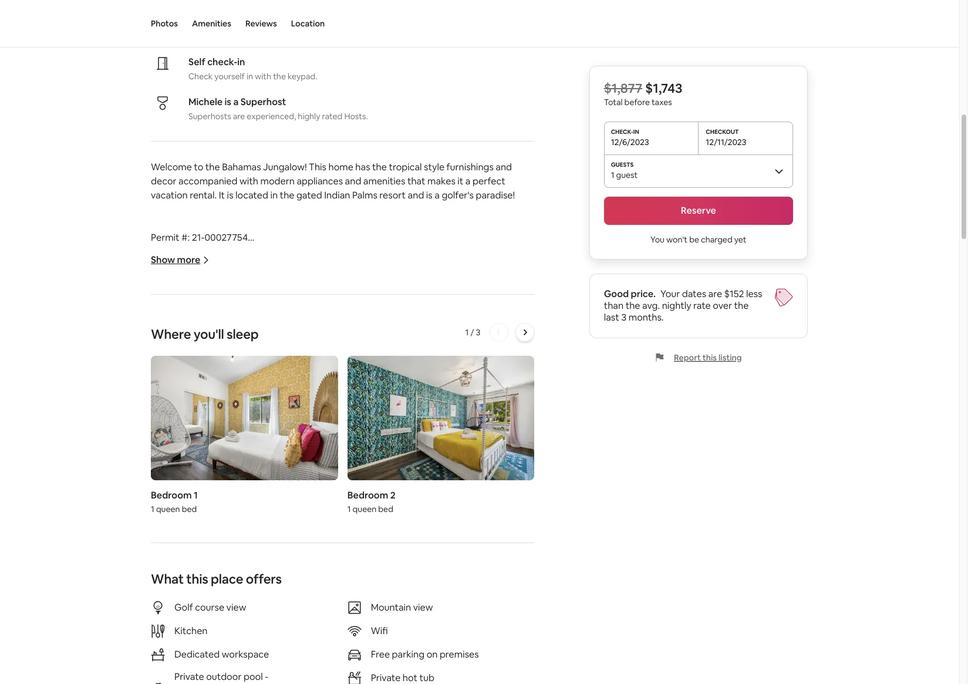 Task type: describe. For each thing, give the bounding box(es) containing it.
a up involved
[[187, 528, 192, 540]]

location
[[291, 18, 325, 29]]

is right it
[[227, 189, 234, 202]]

per inside pets are allowed with prior approval. fee is $50 per stay and is upon approval. please note! all pets should sleep in their own beds..
[[353, 485, 368, 498]]

golf inside this spacious home has all you need to feel like you're living in luxury during your indio vacation. inside you will have smart tv's with disney+ and hulu streaming and a stunning, modern kitchen to whip up vacation-worthy meals for the whole group. outside is where the magic happens, as a private pool and spa await next to the lush fairways of indian palms golf course! after a day in the sun, have a cookout in the backyard on the gas grill and watch the sky change colors at sundown. everyone will love gathering for a movie on the tv inside as the stars come out.
[[178, 330, 197, 343]]

0 vertical spatial will
[[237, 288, 251, 300]]

this for report
[[703, 353, 717, 363]]

1 horizontal spatial on
[[465, 330, 476, 343]]

0 horizontal spatial spa
[[180, 443, 196, 455]]

a up let
[[213, 598, 218, 611]]

is up involved
[[178, 528, 185, 540]]

gated
[[297, 189, 322, 202]]

to up "tv's"
[[307, 274, 317, 286]]

rental.
[[190, 189, 217, 202]]

show more button
[[151, 254, 210, 266]]

to inside pool & spa are not kept heated. there's an extra charge to heat the pool and spa at $100/day. spa only is $45/day.
[[390, 443, 399, 455]]

kitchen
[[187, 302, 219, 314]]

1 vertical spatial you
[[219, 288, 235, 300]]

to left whip at the top
[[221, 302, 231, 314]]

1 inside bedroom 2 1 queen bed
[[348, 504, 351, 515]]

need inside this spacious home has all you need to feel like you're living in luxury during your indio vacation. inside you will have smart tv's with disney+ and hulu streaming and a stunning, modern kitchen to whip up vacation-worthy meals for the whole group. outside is where the magic happens, as a private pool and spa await next to the lush fairways of indian palms golf course! after a day in the sun, have a cookout in the backyard on the gas grill and watch the sky change colors at sundown. everyone will love gathering for a movie on the tv inside as the stars come out.
[[283, 274, 305, 286]]

per inside only 2 cars are approved for parking in the driveway. to get a safe pass parking for the street there is a charge of $50/day per car. if you need to register your car for safe parking please let us know ahead of time.
[[301, 598, 316, 611]]

you
[[651, 234, 665, 245]]

sleep inside region
[[227, 326, 259, 343]]

your dates are $152 less than the avg. nightly rate over the last 3 months.
[[604, 288, 763, 324]]

movie
[[491, 344, 518, 357]]

2 horizontal spatial on
[[520, 344, 531, 357]]

report this listing button
[[656, 353, 742, 363]]

home inside this spacious home has all you need to feel like you're living in luxury during your indio vacation. inside you will have smart tv's with disney+ and hulu streaming and a stunning, modern kitchen to whip up vacation-worthy meals for the whole group. outside is where the magic happens, as a private pool and spa await next to the lush fairways of indian palms golf course! after a day in the sun, have a cookout in the backyard on the gas grill and watch the sky change colors at sundown. everyone will love gathering for a movie on the tv inside as the stars come out.
[[210, 274, 235, 286]]

and inside pool & spa are not kept heated. there's an extra charge to heat the pool and spa at $100/day. spa only is $45/day.
[[461, 443, 477, 455]]

up inside there is a noise ordinance in place which means no outside music after 8pm. there are fines involved of up to $1000 that will be the responsibility of the guests to cover if a ticket is issued.
[[223, 542, 234, 554]]

of right side at the bottom
[[319, 640, 328, 653]]

0 horizontal spatial have
[[253, 288, 273, 300]]

meals
[[342, 302, 367, 314]]

is inside only 2 cars are approved for parking in the driveway. to get a safe pass parking for the street there is a charge of $50/day per car. if you need to register your car for safe parking please let us know ahead of time.
[[205, 598, 211, 611]]

1 horizontal spatial have
[[329, 330, 350, 343]]

1 inside "1 guest" popup button
[[611, 170, 615, 180]]

in right the yourself on the top of page
[[247, 71, 253, 82]]

and down where
[[151, 344, 167, 357]]

in right 'cookout'
[[397, 330, 404, 343]]

1 vertical spatial dedicated workspace
[[175, 649, 269, 661]]

to down 8pm.
[[460, 542, 469, 554]]

course
[[195, 602, 225, 614]]

year,
[[225, 683, 245, 685]]

a right get
[[408, 584, 413, 596]]

and down living
[[381, 288, 397, 300]]

0 vertical spatial workspace
[[237, 16, 286, 28]]

bed for 1
[[182, 504, 197, 515]]

dates
[[683, 288, 707, 300]]

home inside welcome to the bahamas jungalow! this home has the tropical style furnishings and decor accompanied with modern appliances and amenities that makes it a perfect vacation rental. it is located in the gated indian palms resort and is a golfer's paradise!
[[329, 161, 354, 173]]

at inside this spacious home has all you need to feel like you're living in luxury during your indio vacation. inside you will have smart tv's with disney+ and hulu streaming and a stunning, modern kitchen to whip up vacation-worthy meals for the whole group. outside is where the magic happens, as a private pool and spa await next to the lush fairways of indian palms golf course! after a day in the sun, have a cookout in the backyard on the gas grill and watch the sky change colors at sundown. everyone will love gathering for a movie on the tv inside as the stars come out.
[[293, 344, 302, 357]]

issued.
[[187, 556, 216, 568]]

is down "makes"
[[426, 189, 433, 202]]

than
[[604, 300, 624, 312]]

means
[[327, 528, 355, 540]]

of down music
[[401, 542, 410, 554]]

streaming
[[421, 288, 465, 300]]

allowed
[[188, 485, 221, 498]]

day
[[266, 330, 282, 343]]

1 right the pets
[[194, 490, 198, 502]]

a up "outside"
[[485, 288, 490, 300]]

more
[[177, 254, 201, 266]]

vacation.
[[151, 288, 190, 300]]

all inside this spacious home has all you need to feel like you're living in luxury during your indio vacation. inside you will have smart tv's with disney+ and hulu streaming and a stunning, modern kitchen to whip up vacation-worthy meals for the whole group. outside is where the magic happens, as a private pool and spa await next to the lush fairways of indian palms golf course! after a day in the sun, have a cookout in the backyard on the gas grill and watch the sky change colors at sundown. everyone will love gathering for a movie on the tv inside as the stars come out.
[[254, 274, 263, 286]]

mountain view
[[371, 602, 433, 614]]

indio
[[495, 274, 517, 286]]

fee
[[309, 485, 324, 498]]

to right next at the top of page
[[393, 316, 402, 328]]

in inside only 2 cars are approved for parking in the driveway. to get a safe pass parking for the street there is a charge of $50/day per car. if you need to register your car for safe parking please let us know ahead of time.
[[309, 584, 317, 596]]

backyard inside this spacious home has all you need to feel like you're living in luxury during your indio vacation. inside you will have smart tv's with disney+ and hulu streaming and a stunning, modern kitchen to whip up vacation-worthy meals for the whole group. outside is where the magic happens, as a private pool and spa await next to the lush fairways of indian palms golf course! after a day in the sun, have a cookout in the backyard on the gas grill and watch the sky change colors at sundown. everyone will love gathering for a movie on the tv inside as the stars come out.
[[423, 330, 463, 343]]

and up sun,
[[310, 316, 326, 328]]

street
[[151, 598, 177, 611]]

and right resort
[[408, 189, 424, 202]]

indian inside welcome to the bahamas jungalow! this home has the tropical style furnishings and decor accompanied with modern appliances and amenities that makes it a perfect vacation rental. it is located in the gated indian palms resort and is a golfer's paradise!
[[324, 189, 351, 202]]

1 left /
[[466, 327, 469, 338]]

the
[[151, 640, 168, 653]]

parking down street
[[151, 612, 184, 625]]

will inside there is a noise ordinance in place which means no outside music after 8pm. there are fines involved of up to $1000 that will be the responsibility of the guests to cover if a ticket is issued.
[[296, 542, 310, 554]]

left
[[282, 640, 297, 653]]

0 horizontal spatial safe
[[415, 584, 433, 596]]

1 guest
[[611, 170, 638, 180]]

of up know
[[252, 598, 261, 611]]

this spacious home has all you need to feel like you're living in luxury during your indio vacation. inside you will have smart tv's with disney+ and hulu streaming and a stunning, modern kitchen to whip up vacation-worthy meals for the whole group. outside is where the magic happens, as a private pool and spa await next to the lush fairways of indian palms golf course! after a day in the sun, have a cookout in the backyard on the gas grill and watch the sky change colors at sundown. everyone will love gathering for a movie on the tv inside as the stars come out.
[[151, 274, 534, 371]]

for right car on the bottom of page
[[469, 598, 482, 611]]

over
[[713, 300, 733, 312]]

reserve
[[681, 204, 717, 217]]

21-
[[192, 232, 205, 244]]

jungalow!
[[263, 161, 307, 173]]

pool inside this spacious home has all you need to feel like you're living in luxury during your indio vacation. inside you will have smart tv's with disney+ and hulu streaming and a stunning, modern kitchen to whip up vacation-worthy meals for the whole group. outside is where the magic happens, as a private pool and spa await next to the lush fairways of indian palms golf course! after a day in the sun, have a cookout in the backyard on the gas grill and watch the sky change colors at sundown. everyone will love gathering for a movie on the tv inside as the stars come out.
[[289, 316, 308, 328]]

a right if at the right bottom
[[506, 542, 511, 554]]

0 vertical spatial be
[[690, 234, 700, 245]]

whip
[[233, 302, 254, 314]]

1 vertical spatial backyard
[[278, 401, 318, 413]]

to down ordinance
[[236, 542, 245, 554]]

pool up extra
[[339, 401, 358, 413]]

spacious
[[171, 274, 208, 286]]

a left 'movie'
[[484, 344, 489, 357]]

$100/day.
[[151, 457, 192, 469]]

parking up car on the bottom of page
[[457, 584, 490, 596]]

and up an
[[320, 401, 337, 413]]

outdoor
[[206, 671, 242, 684]]

before
[[625, 97, 650, 108]]

bedroom for bedroom 1
[[151, 490, 192, 502]]

with inside this spacious home has all you need to feel like you're living in luxury during your indio vacation. inside you will have smart tv's with disney+ and hulu streaming and a stunning, modern kitchen to whip up vacation-worthy meals for the whole group. outside is where the magic happens, as a private pool and spa await next to the lush fairways of indian palms golf course! after a day in the sun, have a cookout in the backyard on the gas grill and watch the sky change colors at sundown. everyone will love gathering for a movie on the tv inside as the stars come out.
[[324, 288, 342, 300]]

photos button
[[151, 0, 178, 47]]

the inside self check-in check yourself in with the keypad.
[[273, 71, 286, 82]]

where you'll sleep region
[[146, 323, 736, 520]]

1 vertical spatial workspace
[[222, 649, 269, 661]]

inside
[[192, 288, 217, 300]]

in right "day"
[[284, 330, 291, 343]]

is down involved
[[178, 556, 185, 568]]

and left amenities
[[345, 175, 362, 187]]

0 horizontal spatial place
[[211, 571, 243, 588]]

amenities
[[364, 175, 406, 187]]

not
[[213, 443, 228, 455]]

are inside pets are allowed with prior approval. fee is $50 per stay and is upon approval. please note! all pets should sleep in their own beds..
[[172, 485, 186, 498]]

offers
[[246, 571, 282, 588]]

show
[[151, 254, 175, 266]]

involved
[[174, 542, 210, 554]]

reviews button
[[246, 0, 277, 47]]

$50/day
[[263, 598, 299, 611]]

indian inside this spacious home has all you need to feel like you're living in luxury during your indio vacation. inside you will have smart tv's with disney+ and hulu streaming and a stunning, modern kitchen to whip up vacation-worthy meals for the whole group. outside is where the magic happens, as a private pool and spa await next to the lush fairways of indian palms golf course! after a day in the sun, have a cookout in the backyard on the gas grill and watch the sky change colors at sundown. everyone will love gathering for a movie on the tv inside as the stars come out.
[[489, 316, 515, 328]]

of down noise
[[212, 542, 221, 554]]

you're
[[354, 274, 380, 286]]

sleep inside pets are allowed with prior approval. fee is $50 per stay and is upon approval. please note! all pets should sleep in their own beds..
[[216, 499, 239, 512]]

1 down 'pets'
[[151, 504, 154, 515]]

accompanied
[[179, 175, 238, 187]]

mountain
[[371, 602, 411, 614]]

$1,877
[[604, 80, 643, 96]]

is inside pool & spa are not kept heated. there's an extra charge to heat the pool and spa at $100/day. spa only is $45/day.
[[233, 457, 239, 469]]

time.
[[306, 612, 328, 625]]

spa inside this spacious home has all you need to feel like you're living in luxury during your indio vacation. inside you will have smart tv's with disney+ and hulu streaming and a stunning, modern kitchen to whip up vacation-worthy meals for the whole group. outside is where the magic happens, as a private pool and spa await next to the lush fairways of indian palms golf course! after a day in the sun, have a cookout in the backyard on the gas grill and watch the sky change colors at sundown. everyone will love gathering for a movie on the tv inside as the stars come out.
[[328, 316, 344, 328]]

let
[[216, 612, 227, 625]]

should
[[185, 499, 214, 512]]

0 vertical spatial dedicated
[[189, 16, 235, 28]]

for down if at the right bottom
[[492, 584, 504, 596]]

sky
[[215, 344, 229, 357]]

queen for bedroom 2
[[353, 504, 377, 515]]

a inside michele is a superhost superhosts are experienced, highly rated hosts.
[[234, 96, 239, 108]]

in inside welcome to the bahamas jungalow! this home has the tropical style furnishings and decor accompanied with modern appliances and amenities that makes it a perfect vacation rental. it is located in the gated indian palms resort and is a golfer's paradise!
[[271, 189, 278, 202]]

2 there from the left
[[480, 528, 505, 540]]

to inside only 2 cars are approved for parking in the driveway. to get a safe pass parking for the street there is a charge of $50/day per car. if you need to register your car for safe parking please let us know ahead of time.
[[385, 598, 394, 611]]

access
[[167, 401, 197, 413]]

2 vertical spatial home
[[210, 401, 235, 413]]

1 approval. from the left
[[267, 485, 306, 498]]

group.
[[429, 302, 457, 314]]

change
[[231, 344, 263, 357]]

8pm.
[[456, 528, 478, 540]]

smart
[[276, 288, 301, 300]]

private outdoor pool - available all year, open 2
[[175, 671, 282, 685]]

can
[[194, 640, 209, 653]]

golf course view
[[175, 602, 246, 614]]

reserve button
[[604, 197, 794, 225]]

1 horizontal spatial you
[[266, 274, 281, 286]]

avg.
[[643, 300, 661, 312]]

prior
[[244, 485, 265, 498]]

1 vertical spatial located
[[220, 640, 253, 653]]

ahead
[[266, 612, 293, 625]]

is left upon on the bottom left of the page
[[408, 485, 415, 498]]

3 inside where you'll sleep region
[[476, 327, 481, 338]]

everyone
[[348, 344, 388, 357]]

with inside self check-in check yourself in with the keypad.
[[255, 71, 272, 82]]

full
[[151, 401, 165, 413]]

kept
[[230, 443, 250, 455]]

and up "outside"
[[467, 288, 483, 300]]

in up the yourself on the top of page
[[238, 56, 245, 68]]

a left "day"
[[259, 330, 264, 343]]

that inside welcome to the bahamas jungalow! this home has the tropical style furnishings and decor accompanied with modern appliances and amenities that makes it a perfect vacation rental. it is located in the gated indian palms resort and is a golfer's paradise!
[[408, 175, 426, 187]]

gathering
[[426, 344, 468, 357]]

up inside this spacious home has all you need to feel like you're living in luxury during your indio vacation. inside you will have smart tv's with disney+ and hulu streaming and a stunning, modern kitchen to whip up vacation-worthy meals for the whole group. outside is where the magic happens, as a private pool and spa await next to the lush fairways of indian palms golf course! after a day in the sun, have a cookout in the backyard on the gas grill and watch the sky change colors at sundown. everyone will love gathering for a movie on the tv inside as the stars come out.
[[256, 302, 267, 314]]

0 vertical spatial as
[[238, 316, 247, 328]]

is right fee
[[326, 485, 333, 498]]

welcome
[[151, 161, 192, 173]]

3 inside your dates are $152 less than the avg. nightly rate over the last 3 months.
[[622, 311, 627, 324]]

stars
[[237, 358, 258, 371]]

it
[[458, 175, 464, 187]]

for up $50/day
[[260, 584, 273, 596]]

are inside pool & spa are not kept heated. there's an extra charge to heat the pool and spa at $100/day. spa only is $45/day.
[[198, 443, 211, 455]]

12/11/2023
[[706, 137, 747, 147]]

inside
[[182, 358, 207, 371]]



Task type: locate. For each thing, give the bounding box(es) containing it.
you'll
[[194, 326, 224, 343]]

0 vertical spatial that
[[408, 175, 426, 187]]

need down to
[[361, 598, 383, 611]]

0 horizontal spatial bed
[[182, 504, 197, 515]]

price.
[[631, 288, 656, 300]]

is right michele at the top left of page
[[225, 96, 232, 108]]

style
[[424, 161, 445, 173]]

get
[[391, 584, 406, 596]]

0 horizontal spatial at
[[255, 640, 263, 653]]

good
[[604, 288, 629, 300]]

charge up us
[[220, 598, 250, 611]]

1 bedroom from the left
[[151, 490, 192, 502]]

the trash can is located at the left side of the house behind the gate.
[[151, 640, 446, 653]]

charge inside only 2 cars are approved for parking in the driveway. to get a safe pass parking for the street there is a charge of $50/day per car. if you need to register your car for safe parking please let us know ahead of time.
[[220, 598, 250, 611]]

experienced,
[[247, 111, 296, 122]]

this inside welcome to the bahamas jungalow! this home has the tropical style furnishings and decor accompanied with modern appliances and amenities that makes it a perfect vacation rental. it is located in the gated indian palms resort and is a golfer's paradise!
[[309, 161, 327, 173]]

await
[[346, 316, 369, 328]]

palms down magic
[[151, 330, 176, 343]]

pool inside private outdoor pool - available all year, open 2
[[244, 671, 263, 684]]

pool left the -
[[244, 671, 263, 684]]

indian down "appliances"
[[324, 189, 351, 202]]

1 view from the left
[[227, 602, 246, 614]]

has up whip at the top
[[237, 274, 252, 286]]

pets
[[151, 485, 170, 498]]

and inside pets are allowed with prior approval. fee is $50 per stay and is upon approval. please note! all pets should sleep in their own beds..
[[390, 485, 406, 498]]

gas
[[495, 330, 510, 343]]

be inside there is a noise ordinance in place which means no outside music after 8pm. there are fines involved of up to $1000 that will be the responsibility of the guests to cover if a ticket is issued.
[[312, 542, 323, 554]]

2 right stay
[[391, 490, 396, 502]]

is left where at the top
[[495, 302, 502, 314]]

0 vertical spatial sleep
[[227, 326, 259, 343]]

0 vertical spatial home
[[329, 161, 354, 173]]

2 vertical spatial at
[[255, 640, 263, 653]]

1 horizontal spatial up
[[256, 302, 267, 314]]

view down approved
[[227, 602, 246, 614]]

amenities button
[[192, 0, 232, 47]]

is right only
[[233, 457, 239, 469]]

no
[[357, 528, 368, 540]]

on down the grill
[[520, 344, 531, 357]]

1 vertical spatial need
[[361, 598, 383, 611]]

need inside only 2 cars are approved for parking in the driveway. to get a safe pass parking for the street there is a charge of $50/day per car. if you need to register your car for safe parking please let us know ahead of time.
[[361, 598, 383, 611]]

trash
[[170, 640, 192, 653]]

1 vertical spatial your
[[432, 598, 451, 611]]

bed for 2
[[379, 504, 394, 515]]

are inside your dates are $152 less than the avg. nightly rate over the last 3 months.
[[709, 288, 723, 300]]

palms
[[353, 189, 378, 202], [151, 330, 176, 343]]

2 horizontal spatial spa
[[479, 443, 494, 455]]

modern down vacation.
[[151, 302, 185, 314]]

00027754
[[205, 232, 248, 244]]

pets are allowed with prior approval. fee is $50 per stay and is upon approval. please note! all pets should sleep in their own beds..
[[151, 485, 537, 512]]

of
[[478, 316, 487, 328], [212, 542, 221, 554], [401, 542, 410, 554], [252, 598, 261, 611], [295, 612, 304, 625], [319, 640, 328, 653]]

0 horizontal spatial backyard
[[278, 401, 318, 413]]

perfect
[[473, 175, 506, 187]]

0 vertical spatial has
[[356, 161, 371, 173]]

1 horizontal spatial will
[[296, 542, 310, 554]]

2 left cars
[[173, 584, 178, 596]]

noise
[[194, 528, 217, 540]]

approval. right upon on the bottom left of the page
[[441, 485, 481, 498]]

bedroom 1 image
[[151, 356, 338, 481], [151, 356, 338, 481]]

will up whip at the top
[[237, 288, 251, 300]]

in up "hulu"
[[406, 274, 414, 286]]

responsibility
[[342, 542, 399, 554]]

1 left guest
[[611, 170, 615, 180]]

0 horizontal spatial all
[[214, 683, 223, 685]]

dedicated up private
[[175, 649, 220, 661]]

0 vertical spatial need
[[283, 274, 305, 286]]

1 horizontal spatial be
[[690, 234, 700, 245]]

for up next at the top of page
[[369, 302, 382, 314]]

sleep up change
[[227, 326, 259, 343]]

located down us
[[220, 640, 253, 653]]

2 inside bedroom 2 1 queen bed
[[391, 490, 396, 502]]

0 horizontal spatial queen
[[156, 504, 180, 515]]

of left 'time.'
[[295, 612, 304, 625]]

1 vertical spatial place
[[211, 571, 243, 588]]

1 vertical spatial dedicated
[[175, 649, 220, 661]]

to inside welcome to the bahamas jungalow! this home has the tropical style furnishings and decor accompanied with modern appliances and amenities that makes it a perfect vacation rental. it is located in the gated indian palms resort and is a golfer's paradise!
[[194, 161, 203, 173]]

with inside pets are allowed with prior approval. fee is $50 per stay and is upon approval. please note! all pets should sleep in their own beds..
[[223, 485, 242, 498]]

ticket
[[151, 556, 176, 568]]

to left heat
[[390, 443, 399, 455]]

home up "appliances"
[[329, 161, 354, 173]]

pets
[[164, 499, 183, 512]]

of inside this spacious home has all you need to feel like you're living in luxury during your indio vacation. inside you will have smart tv's with disney+ and hulu streaming and a stunning, modern kitchen to whip up vacation-worthy meals for the whole group. outside is where the magic happens, as a private pool and spa await next to the lush fairways of indian palms golf course! after a day in the sun, have a cookout in the backyard on the gas grill and watch the sky change colors at sundown. everyone will love gathering for a movie on the tv inside as the stars come out.
[[478, 316, 487, 328]]

up
[[256, 302, 267, 314], [223, 542, 234, 554]]

palms inside this spacious home has all you need to feel like you're living in luxury during your indio vacation. inside you will have smart tv's with disney+ and hulu streaming and a stunning, modern kitchen to whip up vacation-worthy meals for the whole group. outside is where the magic happens, as a private pool and spa await next to the lush fairways of indian palms golf course! after a day in the sun, have a cookout in the backyard on the gas grill and watch the sky change colors at sundown. everyone will love gathering for a movie on the tv inside as the stars come out.
[[151, 330, 176, 343]]

watch
[[169, 344, 196, 357]]

0 horizontal spatial on
[[427, 649, 438, 661]]

stunning,
[[492, 288, 532, 300]]

0 horizontal spatial palms
[[151, 330, 176, 343]]

a right it in the left top of the page
[[466, 175, 471, 187]]

0 vertical spatial on
[[465, 330, 476, 343]]

gate.
[[424, 640, 446, 653]]

in inside there is a noise ordinance in place which means no outside music after 8pm. there are fines involved of up to $1000 that will be the responsibility of the guests to cover if a ticket is issued.
[[264, 528, 272, 540]]

bedroom inside bedroom 1 1 queen bed
[[151, 490, 192, 502]]

are up the pets
[[172, 485, 186, 498]]

for
[[369, 302, 382, 314], [470, 344, 482, 357], [260, 584, 273, 596], [492, 584, 504, 596], [469, 598, 482, 611]]

colors
[[265, 344, 291, 357]]

1 horizontal spatial all
[[254, 274, 263, 286]]

be
[[690, 234, 700, 245], [312, 542, 323, 554]]

in up $1000
[[264, 528, 272, 540]]

2 bedroom from the left
[[348, 490, 389, 502]]

and right heat
[[461, 443, 477, 455]]

bedroom for bedroom 2
[[348, 490, 389, 502]]

0 vertical spatial 2
[[391, 490, 396, 502]]

0 vertical spatial golf
[[178, 330, 197, 343]]

2 horizontal spatial you
[[343, 598, 359, 611]]

0 horizontal spatial you
[[219, 288, 235, 300]]

2 bed from the left
[[379, 504, 394, 515]]

1 / 3
[[466, 327, 481, 338]]

of right /
[[478, 316, 487, 328]]

you up smart
[[266, 274, 281, 286]]

bed down stay
[[379, 504, 394, 515]]

you inside only 2 cars are approved for parking in the driveway. to get a safe pass parking for the street there is a charge of $50/day per car. if you need to register your car for safe parking please let us know ahead of time.
[[343, 598, 359, 611]]

1 bed from the left
[[182, 504, 197, 515]]

bedroom inside bedroom 2 1 queen bed
[[348, 490, 389, 502]]

0 horizontal spatial 3
[[476, 327, 481, 338]]

1 vertical spatial as
[[209, 358, 219, 371]]

pool down 'vacation-'
[[289, 316, 308, 328]]

0 vertical spatial have
[[253, 288, 273, 300]]

$1000
[[248, 542, 274, 554]]

0 horizontal spatial indian
[[324, 189, 351, 202]]

queen inside bedroom 2 1 queen bed
[[353, 504, 377, 515]]

backyard right including
[[278, 401, 318, 413]]

0 horizontal spatial has
[[237, 274, 252, 286]]

this up "appliances"
[[309, 161, 327, 173]]

this inside this spacious home has all you need to feel like you're living in luxury during your indio vacation. inside you will have smart tv's with disney+ and hulu streaming and a stunning, modern kitchen to whip up vacation-worthy meals for the whole group. outside is where the magic happens, as a private pool and spa await next to the lush fairways of indian palms golf course! after a day in the sun, have a cookout in the backyard on the gas grill and watch the sky change colors at sundown. everyone will love gathering for a movie on the tv inside as the stars come out.
[[151, 274, 169, 286]]

in up 'time.'
[[309, 584, 317, 596]]

queen down stay
[[353, 504, 377, 515]]

1 there from the left
[[151, 528, 176, 540]]

1 horizontal spatial place
[[274, 528, 297, 540]]

0 horizontal spatial charge
[[220, 598, 250, 611]]

spa down worthy
[[328, 316, 344, 328]]

to right access
[[199, 401, 208, 413]]

that down tropical
[[408, 175, 426, 187]]

1 horizontal spatial that
[[408, 175, 426, 187]]

stay
[[370, 485, 388, 498]]

dedicated up check-
[[189, 16, 235, 28]]

0 vertical spatial palms
[[353, 189, 378, 202]]

modern down jungalow! at the left top of the page
[[261, 175, 295, 187]]

bed
[[182, 504, 197, 515], [379, 504, 394, 515]]

0 vertical spatial safe
[[415, 584, 433, 596]]

has inside welcome to the bahamas jungalow! this home has the tropical style furnishings and decor accompanied with modern appliances and amenities that makes it a perfect vacation rental. it is located in the gated indian palms resort and is a golfer's paradise!
[[356, 161, 371, 173]]

this for what
[[186, 571, 208, 588]]

3 right last
[[622, 311, 627, 324]]

with
[[255, 71, 272, 82], [240, 175, 259, 187], [324, 288, 342, 300], [223, 485, 242, 498]]

outside
[[459, 302, 493, 314]]

1 horizontal spatial this
[[309, 161, 327, 173]]

1 down $50 on the left bottom
[[348, 504, 351, 515]]

is right 'can'
[[211, 640, 218, 653]]

0 vertical spatial per
[[353, 485, 368, 498]]

0 horizontal spatial bedroom
[[151, 490, 192, 502]]

there
[[179, 598, 203, 611]]

if
[[335, 598, 341, 611]]

0 horizontal spatial this
[[186, 571, 208, 588]]

at down know
[[255, 640, 263, 653]]

home left including
[[210, 401, 235, 413]]

0 horizontal spatial view
[[227, 602, 246, 614]]

a down "makes"
[[435, 189, 440, 202]]

have
[[253, 288, 273, 300], [329, 330, 350, 343]]

1 horizontal spatial indian
[[489, 316, 515, 328]]

0 vertical spatial backyard
[[423, 330, 463, 343]]

at inside pool & spa are not kept heated. there's an extra charge to heat the pool and spa at $100/day. spa only is $45/day.
[[496, 443, 505, 455]]

at up out.
[[293, 344, 302, 357]]

0 horizontal spatial your
[[432, 598, 451, 611]]

1 vertical spatial will
[[390, 344, 404, 357]]

2 inside only 2 cars are approved for parking in the driveway. to get a safe pass parking for the street there is a charge of $50/day per car. if you need to register your car for safe parking please let us know ahead of time.
[[173, 584, 178, 596]]

a up after
[[249, 316, 254, 328]]

1 horizontal spatial this
[[703, 353, 717, 363]]

bahamas
[[222, 161, 261, 173]]

on
[[465, 330, 476, 343], [520, 344, 531, 357], [427, 649, 438, 661]]

2 vertical spatial will
[[296, 542, 310, 554]]

backyard up gathering
[[423, 330, 463, 343]]

sleep
[[227, 326, 259, 343], [216, 499, 239, 512]]

pool inside pool & spa are not kept heated. there's an extra charge to heat the pool and spa at $100/day. spa only is $45/day.
[[439, 443, 459, 455]]

2 for bedroom
[[391, 490, 396, 502]]

a down 'await'
[[352, 330, 357, 343]]

palms down amenities
[[353, 189, 378, 202]]

your inside this spacious home has all you need to feel like you're living in luxury during your indio vacation. inside you will have smart tv's with disney+ and hulu streaming and a stunning, modern kitchen to whip up vacation-worthy meals for the whole group. outside is where the magic happens, as a private pool and spa await next to the lush fairways of indian palms golf course! after a day in the sun, have a cookout in the backyard on the gas grill and watch the sky change colors at sundown. everyone will love gathering for a movie on the tv inside as the stars come out.
[[474, 274, 493, 286]]

parking right free
[[392, 649, 425, 661]]

modern inside this spacious home has all you need to feel like you're living in luxury during your indio vacation. inside you will have smart tv's with disney+ and hulu streaming and a stunning, modern kitchen to whip up vacation-worthy meals for the whole group. outside is where the magic happens, as a private pool and spa await next to the lush fairways of indian palms golf course! after a day in the sun, have a cookout in the backyard on the gas grill and watch the sky change colors at sundown. everyone will love gathering for a movie on the tv inside as the stars come out.
[[151, 302, 185, 314]]

what
[[151, 571, 184, 588]]

0 vertical spatial up
[[256, 302, 267, 314]]

ordinance
[[219, 528, 262, 540]]

self
[[189, 56, 206, 68]]

1 vertical spatial golf
[[175, 602, 193, 614]]

0 horizontal spatial be
[[312, 542, 323, 554]]

for down 1 / 3
[[470, 344, 482, 357]]

0 vertical spatial dedicated workspace
[[189, 16, 286, 28]]

hulu
[[399, 288, 419, 300]]

1 horizontal spatial queen
[[353, 504, 377, 515]]

note!
[[513, 485, 535, 498]]

0 vertical spatial this
[[309, 161, 327, 173]]

be right won't
[[690, 234, 700, 245]]

0 vertical spatial modern
[[261, 175, 295, 187]]

2 approval. from the left
[[441, 485, 481, 498]]

2 for only
[[173, 584, 178, 596]]

located inside welcome to the bahamas jungalow! this home has the tropical style furnishings and decor accompanied with modern appliances and amenities that makes it a perfect vacation rental. it is located in the gated indian palms resort and is a golfer's paradise!
[[236, 189, 268, 202]]

0 vertical spatial at
[[293, 344, 302, 357]]

golf
[[178, 330, 197, 343], [175, 602, 193, 614]]

2 vertical spatial you
[[343, 598, 359, 611]]

bedroom 2 image
[[348, 356, 535, 481], [348, 356, 535, 481]]

all up private
[[254, 274, 263, 286]]

1 horizontal spatial backyard
[[423, 330, 463, 343]]

next
[[371, 316, 391, 328]]

queen for bedroom 1
[[156, 504, 180, 515]]

2 queen from the left
[[353, 504, 377, 515]]

you won't be charged yet
[[651, 234, 747, 245]]

in
[[238, 56, 245, 68], [247, 71, 253, 82], [271, 189, 278, 202], [406, 274, 414, 286], [284, 330, 291, 343], [397, 330, 404, 343], [241, 499, 249, 512], [264, 528, 272, 540], [309, 584, 317, 596]]

at up please on the bottom
[[496, 443, 505, 455]]

1 vertical spatial palms
[[151, 330, 176, 343]]

parking up $50/day
[[275, 584, 307, 596]]

this left the listing
[[703, 353, 717, 363]]

home up the inside
[[210, 274, 235, 286]]

1 vertical spatial 3
[[476, 327, 481, 338]]

1 horizontal spatial safe
[[484, 598, 502, 611]]

are inside only 2 cars are approved for parking in the driveway. to get a safe pass parking for the street there is a charge of $50/day per car. if you need to register your car for safe parking please let us know ahead of time.
[[200, 584, 214, 596]]

1 horizontal spatial modern
[[261, 175, 295, 187]]

be down the which
[[312, 542, 323, 554]]

tropical
[[389, 161, 422, 173]]

with down bahamas
[[240, 175, 259, 187]]

all
[[151, 499, 162, 512]]

2 view from the left
[[414, 602, 433, 614]]

1 horizontal spatial bedroom
[[348, 490, 389, 502]]

bed inside bedroom 1 1 queen bed
[[182, 504, 197, 515]]

available
[[175, 683, 212, 685]]

behind
[[375, 640, 405, 653]]

private
[[256, 316, 287, 328]]

location button
[[291, 0, 325, 47]]

palms inside welcome to the bahamas jungalow! this home has the tropical style furnishings and decor accompanied with modern appliances and amenities that makes it a perfect vacation rental. it is located in the gated indian palms resort and is a golfer's paradise!
[[353, 189, 378, 202]]

0 vertical spatial place
[[274, 528, 297, 540]]

0 vertical spatial your
[[474, 274, 493, 286]]

1 vertical spatial that
[[276, 542, 294, 554]]

there up fines
[[151, 528, 176, 540]]

1 vertical spatial on
[[520, 344, 531, 357]]

us
[[229, 612, 239, 625]]

please
[[483, 485, 510, 498]]

is up the please
[[205, 598, 211, 611]]

free
[[371, 649, 390, 661]]

love
[[406, 344, 423, 357]]

queen inside bedroom 1 1 queen bed
[[156, 504, 180, 515]]

bed inside bedroom 2 1 queen bed
[[379, 504, 394, 515]]

1 vertical spatial per
[[301, 598, 316, 611]]

premises
[[440, 649, 479, 661]]

1 horizontal spatial 2
[[391, 490, 396, 502]]

1 horizontal spatial bed
[[379, 504, 394, 515]]

up down ordinance
[[223, 542, 234, 554]]

your inside only 2 cars are approved for parking in the driveway. to get a safe pass parking for the street there is a charge of $50/day per car. if you need to register your car for safe parking please let us know ahead of time.
[[432, 598, 451, 611]]

car
[[453, 598, 467, 611]]

in down jungalow! at the left top of the page
[[271, 189, 278, 202]]

guests
[[429, 542, 458, 554]]

yet
[[735, 234, 747, 245]]

are left the $152 at the top of page
[[709, 288, 723, 300]]

place inside there is a noise ordinance in place which means no outside music after 8pm. there are fines involved of up to $1000 that will be the responsibility of the guests to cover if a ticket is issued.
[[274, 528, 297, 540]]

1 horizontal spatial your
[[474, 274, 493, 286]]

worthy
[[309, 302, 340, 314]]

1 horizontal spatial per
[[353, 485, 368, 498]]

check
[[189, 71, 213, 82]]

1 queen from the left
[[156, 504, 180, 515]]

the inside pool & spa are not kept heated. there's an extra charge to heat the pool and spa at $100/day. spa only is $45/day.
[[423, 443, 437, 455]]

on left premises
[[427, 649, 438, 661]]

on down fairways
[[465, 330, 476, 343]]

2 vertical spatial on
[[427, 649, 438, 661]]

1 horizontal spatial at
[[293, 344, 302, 357]]

1 vertical spatial has
[[237, 274, 252, 286]]

2 horizontal spatial at
[[496, 443, 505, 455]]

charge inside pool & spa are not kept heated. there's an extra charge to heat the pool and spa at $100/day. spa only is $45/day.
[[358, 443, 388, 455]]

are down the superhost
[[233, 111, 245, 122]]

1 horizontal spatial has
[[356, 161, 371, 173]]

all inside private outdoor pool - available all year, open 2
[[214, 683, 223, 685]]

outside
[[371, 528, 403, 540]]

permit
[[151, 232, 180, 244]]

only
[[213, 457, 231, 469]]

decor
[[151, 175, 177, 187]]

superhosts
[[189, 111, 231, 122]]

place down the issued.
[[211, 571, 243, 588]]

and up perfect
[[496, 161, 512, 173]]

modern inside welcome to the bahamas jungalow! this home has the tropical style furnishings and decor accompanied with modern appliances and amenities that makes it a perfect vacation rental. it is located in the gated indian palms resort and is a golfer's paradise!
[[261, 175, 295, 187]]

with down feel
[[324, 288, 342, 300]]

charged
[[702, 234, 733, 245]]

1 vertical spatial safe
[[484, 598, 502, 611]]

located right it
[[236, 189, 268, 202]]

1 horizontal spatial charge
[[358, 443, 388, 455]]

including
[[237, 401, 276, 413]]

are inside michele is a superhost superhosts are experienced, highly rated hosts.
[[233, 111, 245, 122]]

golf up watch
[[178, 330, 197, 343]]

tv's
[[303, 288, 322, 300]]

extra
[[333, 443, 356, 455]]

1 horizontal spatial as
[[238, 316, 247, 328]]

0 horizontal spatial per
[[301, 598, 316, 611]]

with inside welcome to the bahamas jungalow! this home has the tropical style furnishings and decor accompanied with modern appliances and amenities that makes it a perfect vacation rental. it is located in the gated indian palms resort and is a golfer's paradise!
[[240, 175, 259, 187]]

is inside michele is a superhost superhosts are experienced, highly rated hosts.
[[225, 96, 232, 108]]

are inside there is a noise ordinance in place which means no outside music after 8pm. there are fines involved of up to $1000 that will be the responsibility of the guests to cover if a ticket is issued.
[[507, 528, 521, 540]]

0 horizontal spatial this
[[151, 274, 169, 286]]

is inside this spacious home has all you need to feel like you're living in luxury during your indio vacation. inside you will have smart tv's with disney+ and hulu streaming and a stunning, modern kitchen to whip up vacation-worthy meals for the whole group. outside is where the magic happens, as a private pool and spa await next to the lush fairways of indian palms golf course! after a day in the sun, have a cookout in the backyard on the gas grill and watch the sky change colors at sundown. everyone will love gathering for a movie on the tv inside as the stars come out.
[[495, 302, 502, 314]]

queen down 'pets'
[[156, 504, 180, 515]]

permit #: 21-00027754
[[151, 232, 248, 244]]

that inside there is a noise ordinance in place which means no outside music after 8pm. there are fines involved of up to $1000 that will be the responsibility of the guests to cover if a ticket is issued.
[[276, 542, 294, 554]]

which
[[299, 528, 325, 540]]

spa right &
[[180, 443, 196, 455]]

what this place offers
[[151, 571, 282, 588]]

view right mountain
[[414, 602, 433, 614]]

0 horizontal spatial that
[[276, 542, 294, 554]]

1 vertical spatial this
[[186, 571, 208, 588]]

0 horizontal spatial as
[[209, 358, 219, 371]]

1 horizontal spatial palms
[[353, 189, 378, 202]]

you right if
[[343, 598, 359, 611]]

to up accompanied
[[194, 161, 203, 173]]

has inside this spacious home has all you need to feel like you're living in luxury during your indio vacation. inside you will have smart tv's with disney+ and hulu streaming and a stunning, modern kitchen to whip up vacation-worthy meals for the whole group. outside is where the magic happens, as a private pool and spa await next to the lush fairways of indian palms golf course! after a day in the sun, have a cookout in the backyard on the gas grill and watch the sky change colors at sundown. everyone will love gathering for a movie on the tv inside as the stars come out.
[[237, 274, 252, 286]]

1 vertical spatial up
[[223, 542, 234, 554]]

car.
[[318, 598, 333, 611]]

this up vacation.
[[151, 274, 169, 286]]

safe up register
[[415, 584, 433, 596]]

in inside pets are allowed with prior approval. fee is $50 per stay and is upon approval. please note! all pets should sleep in their own beds..
[[241, 499, 249, 512]]

1 vertical spatial indian
[[489, 316, 515, 328]]



Task type: vqa. For each thing, say whether or not it's contained in the screenshot.
tremosine at the top of page
no



